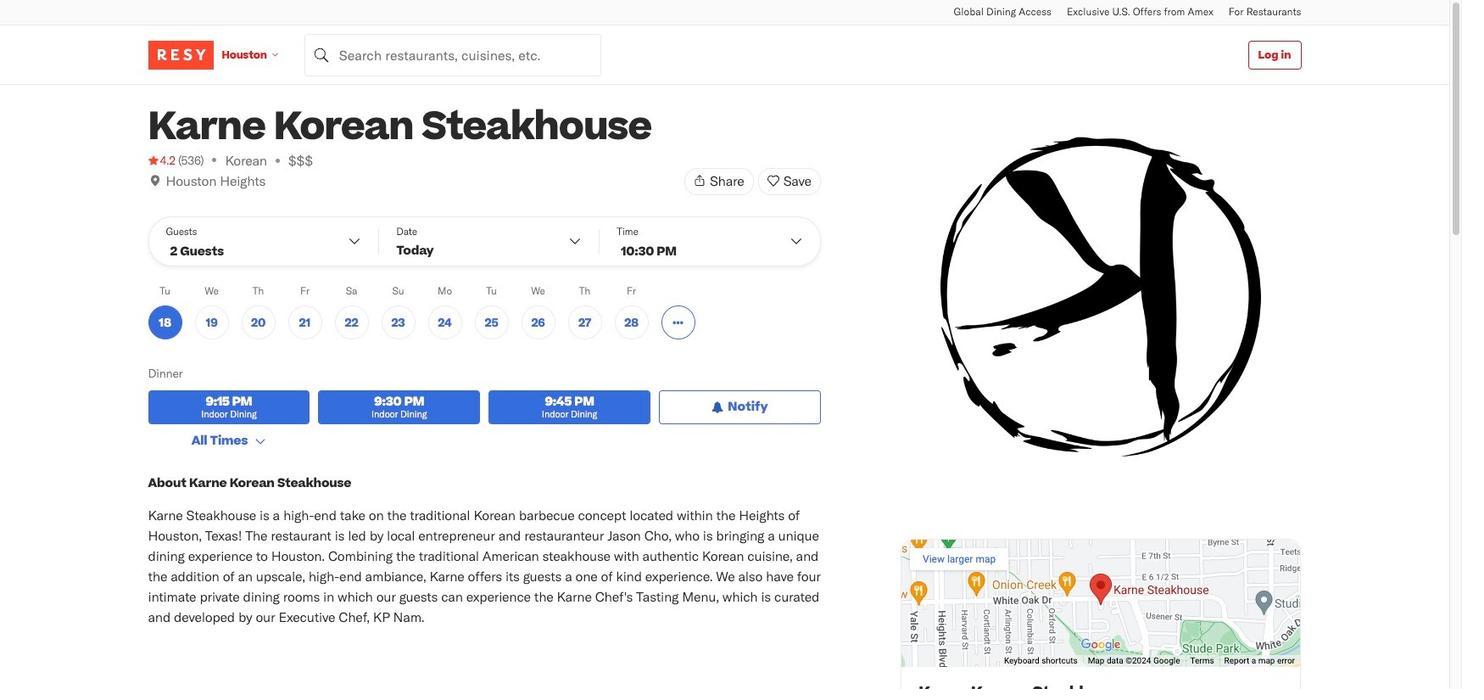 Task type: locate. For each thing, give the bounding box(es) containing it.
4.2 out of 5 stars image
[[148, 152, 176, 169]]

None field
[[305, 34, 602, 76]]



Task type: vqa. For each thing, say whether or not it's contained in the screenshot.
field
yes



Task type: describe. For each thing, give the bounding box(es) containing it.
Search restaurants, cuisines, etc. text field
[[305, 34, 602, 76]]



